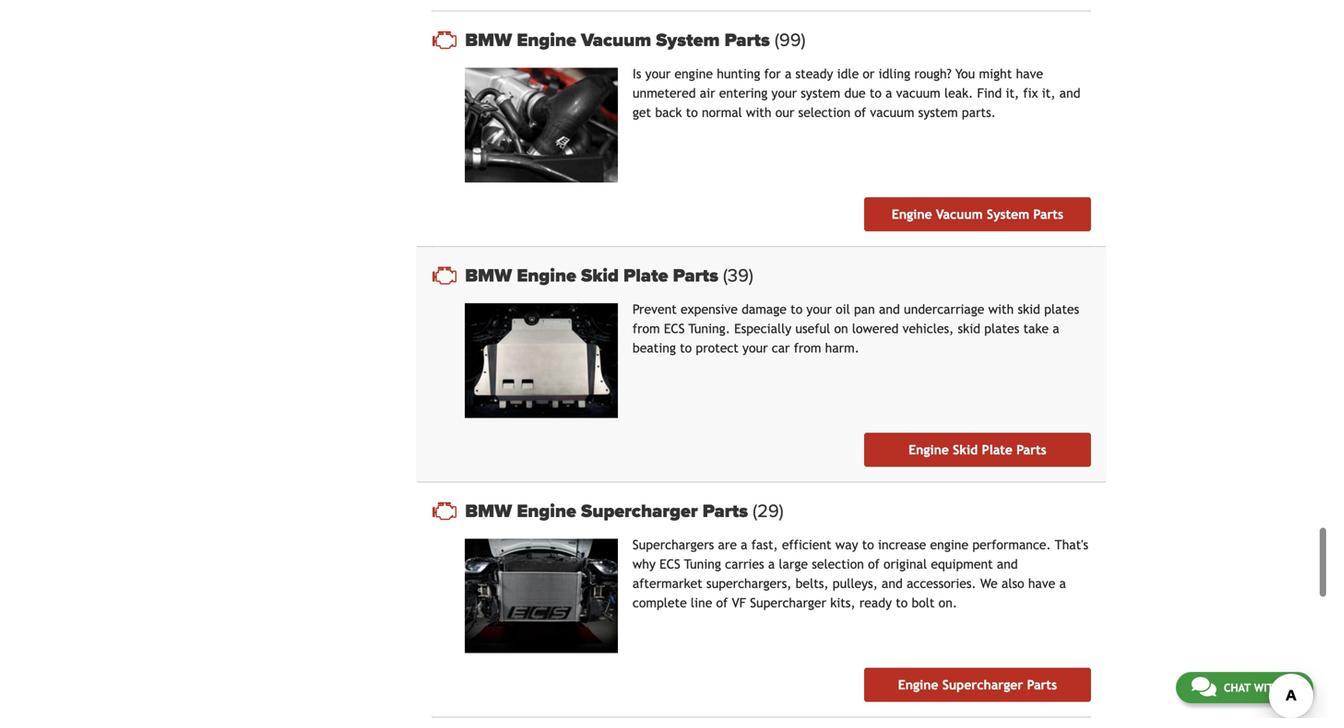 Task type: locate. For each thing, give the bounding box(es) containing it.
idle
[[837, 66, 859, 81]]

supercharger up superchargers
[[581, 500, 698, 522]]

0 vertical spatial have
[[1016, 66, 1043, 81]]

ecs inside prevent expensive damage to your oil pan and undercarriage with skid plates from ecs tuning. especially useful on lowered vehicles, skid plates take a beating to protect your car from harm.
[[664, 321, 685, 336]]

it, right fix
[[1042, 86, 1056, 100]]

selection down way on the right of the page
[[812, 557, 864, 572]]

2 vertical spatial bmw
[[465, 500, 512, 522]]

0 vertical spatial vacuum
[[896, 86, 941, 100]]

original
[[884, 557, 927, 572]]

vacuum down rough? at top right
[[896, 86, 941, 100]]

0 vertical spatial engine
[[675, 66, 713, 81]]

it, left fix
[[1006, 86, 1019, 100]]

carries
[[725, 557, 764, 572]]

a inside prevent expensive damage to your oil pan and undercarriage with skid plates from ecs tuning. especially useful on lowered vehicles, skid plates take a beating to protect your car from harm.
[[1053, 321, 1060, 336]]

0 vertical spatial bmw
[[465, 29, 512, 51]]

for
[[764, 66, 781, 81]]

we
[[980, 576, 998, 591]]

skid
[[581, 265, 619, 287], [953, 443, 978, 457]]

1 vertical spatial system
[[918, 105, 958, 120]]

2 horizontal spatial of
[[868, 557, 880, 572]]

is
[[633, 66, 642, 81]]

with inside is your engine hunting for a steady idle or idling rough? you might have unmetered air entering your system due to a vacuum leak. find it, fix it, and get back to normal with our selection of vacuum system parts.
[[746, 105, 772, 120]]

bmw
[[465, 29, 512, 51], [465, 265, 512, 287], [465, 500, 512, 522]]

also
[[1002, 576, 1024, 591]]

supercharger down belts, on the bottom right of page
[[750, 596, 826, 610]]

kits,
[[830, 596, 856, 610]]

have right also
[[1028, 576, 1056, 591]]

supercharger
[[581, 500, 698, 522], [750, 596, 826, 610], [942, 678, 1023, 693]]

tuning
[[684, 557, 721, 572]]

vacuum down idling
[[870, 105, 915, 120]]

engine
[[517, 29, 576, 51], [892, 207, 932, 222], [517, 265, 576, 287], [909, 443, 949, 457], [517, 500, 576, 522], [898, 678, 939, 693]]

of down due
[[855, 105, 866, 120]]

is your engine hunting for a steady idle or idling rough? you might have unmetered air entering your system due to a vacuum leak. find it, fix it, and get back to normal with our selection of vacuum system parts.
[[633, 66, 1081, 120]]

are
[[718, 538, 737, 552]]

system down steady
[[801, 86, 841, 100]]

have inside superchargers are a fast, efficient way to increase engine performance. that's why ecs tuning carries a large selection of original equipment and aftermarket superchargers, belts, pulleys, and accessories. we also have a complete line of vf supercharger kits, ready to bolt on.
[[1028, 576, 1056, 591]]

to
[[870, 86, 882, 100], [686, 105, 698, 120], [791, 302, 803, 317], [680, 341, 692, 355], [862, 538, 874, 552], [896, 596, 908, 610]]

1 vertical spatial skid
[[953, 443, 978, 457]]

0 vertical spatial with
[[746, 105, 772, 120]]

ecs down prevent
[[664, 321, 685, 336]]

of up pulleys,
[[868, 557, 880, 572]]

1 horizontal spatial from
[[794, 341, 821, 355]]

have up fix
[[1016, 66, 1043, 81]]

3 bmw from the top
[[465, 500, 512, 522]]

engine vacuum system parts
[[892, 207, 1064, 222]]

1 horizontal spatial of
[[855, 105, 866, 120]]

fast,
[[752, 538, 778, 552]]

vacuum
[[896, 86, 941, 100], [870, 105, 915, 120]]

1 bmw from the top
[[465, 29, 512, 51]]

1 horizontal spatial engine
[[930, 538, 969, 552]]

0 vertical spatial system
[[801, 86, 841, 100]]

0 vertical spatial plates
[[1044, 302, 1080, 317]]

to left bolt
[[896, 596, 908, 610]]

a
[[785, 66, 792, 81], [886, 86, 892, 100], [1053, 321, 1060, 336], [741, 538, 748, 552], [768, 557, 775, 572], [1059, 576, 1066, 591]]

it,
[[1006, 86, 1019, 100], [1042, 86, 1056, 100]]

and right fix
[[1060, 86, 1081, 100]]

2 vertical spatial with
[[1254, 682, 1281, 695]]

1 horizontal spatial plates
[[1044, 302, 1080, 317]]

a down idling
[[886, 86, 892, 100]]

1 horizontal spatial supercharger
[[750, 596, 826, 610]]

and down original
[[882, 576, 903, 591]]

our
[[775, 105, 795, 120]]

bmw for bmw                                                                                    engine supercharger parts
[[465, 500, 512, 522]]

back
[[655, 105, 682, 120]]

engine skid plate parts link
[[864, 433, 1091, 467]]

0 horizontal spatial skid
[[581, 265, 619, 287]]

harm.
[[825, 341, 860, 355]]

from down useful on the top
[[794, 341, 821, 355]]

to right back on the top of the page
[[686, 105, 698, 120]]

parts.
[[962, 105, 996, 120]]

efficient
[[782, 538, 832, 552]]

1 vertical spatial selection
[[812, 557, 864, 572]]

to right way on the right of the page
[[862, 538, 874, 552]]

large
[[779, 557, 808, 572]]

and
[[1060, 86, 1081, 100], [879, 302, 900, 317], [997, 557, 1018, 572], [882, 576, 903, 591]]

2 vertical spatial of
[[716, 596, 728, 610]]

a down fast,
[[768, 557, 775, 572]]

beating
[[633, 341, 676, 355]]

1 vertical spatial bmw
[[465, 265, 512, 287]]

1 horizontal spatial it,
[[1042, 86, 1056, 100]]

selection down due
[[798, 105, 851, 120]]

plates
[[1044, 302, 1080, 317], [984, 321, 1020, 336]]

parts
[[725, 29, 770, 51], [1034, 207, 1064, 222], [673, 265, 718, 287], [1017, 443, 1047, 457], [703, 500, 748, 522], [1027, 678, 1057, 693]]

0 vertical spatial skid
[[1018, 302, 1040, 317]]

0 vertical spatial selection
[[798, 105, 851, 120]]

1 horizontal spatial plate
[[982, 443, 1013, 457]]

0 horizontal spatial it,
[[1006, 86, 1019, 100]]

vf
[[732, 596, 746, 610]]

0 vertical spatial of
[[855, 105, 866, 120]]

selection
[[798, 105, 851, 120], [812, 557, 864, 572]]

2 vertical spatial supercharger
[[942, 678, 1023, 693]]

1 vertical spatial supercharger
[[750, 596, 826, 610]]

0 horizontal spatial vacuum
[[581, 29, 651, 51]]

0 horizontal spatial system
[[656, 29, 720, 51]]

bmw                                                                                    engine vacuum system parts
[[465, 29, 775, 51]]

from up 'beating'
[[633, 321, 660, 336]]

have
[[1016, 66, 1043, 81], [1028, 576, 1056, 591]]

vacuum
[[581, 29, 651, 51], [936, 207, 983, 222]]

with down entering at the top
[[746, 105, 772, 120]]

0 vertical spatial from
[[633, 321, 660, 336]]

us
[[1285, 682, 1298, 695]]

1 vertical spatial vacuum
[[936, 207, 983, 222]]

on.
[[939, 596, 957, 610]]

1 vertical spatial plates
[[984, 321, 1020, 336]]

engine up equipment
[[930, 538, 969, 552]]

2 horizontal spatial supercharger
[[942, 678, 1023, 693]]

you
[[956, 66, 975, 81]]

engine
[[675, 66, 713, 81], [930, 538, 969, 552]]

with
[[746, 105, 772, 120], [988, 302, 1014, 317], [1254, 682, 1281, 695]]

1 vertical spatial with
[[988, 302, 1014, 317]]

of left vf
[[716, 596, 728, 610]]

1 horizontal spatial system
[[918, 105, 958, 120]]

on
[[834, 321, 848, 336]]

skid
[[1018, 302, 1040, 317], [958, 321, 981, 336]]

prevent expensive damage to your oil pan and undercarriage with skid plates from ecs tuning. especially useful on lowered vehicles, skid plates take a beating to protect your car from harm.
[[633, 302, 1080, 355]]

engine up air
[[675, 66, 713, 81]]

with left us
[[1254, 682, 1281, 695]]

find
[[977, 86, 1002, 100]]

supercharger down on.
[[942, 678, 1023, 693]]

idling
[[879, 66, 911, 81]]

1 vertical spatial have
[[1028, 576, 1056, 591]]

plates up take
[[1044, 302, 1080, 317]]

system down leak.
[[918, 105, 958, 120]]

bmw for bmw                                                                                    engine skid plate parts
[[465, 265, 512, 287]]

bolt
[[912, 596, 935, 610]]

1 horizontal spatial system
[[987, 207, 1030, 222]]

rough?
[[914, 66, 952, 81]]

2 horizontal spatial with
[[1254, 682, 1281, 695]]

and up the lowered at the right top of page
[[879, 302, 900, 317]]

chat with us
[[1224, 682, 1298, 695]]

bmw                                                                                    engine skid plate parts link
[[465, 265, 1091, 287]]

0 vertical spatial system
[[656, 29, 720, 51]]

ecs up aftermarket
[[660, 557, 680, 572]]

engine vacuum system parts thumbnail image image
[[465, 68, 618, 182]]

your up our
[[772, 86, 797, 100]]

2 bmw from the top
[[465, 265, 512, 287]]

engine inside engine skid plate parts link
[[909, 443, 949, 457]]

system
[[801, 86, 841, 100], [918, 105, 958, 120]]

bmw for bmw                                                                                    engine vacuum system parts
[[465, 29, 512, 51]]

pan
[[854, 302, 875, 317]]

system
[[656, 29, 720, 51], [987, 207, 1030, 222]]

0 horizontal spatial supercharger
[[581, 500, 698, 522]]

air
[[700, 86, 715, 100]]

your up useful on the top
[[807, 302, 832, 317]]

0 vertical spatial ecs
[[664, 321, 685, 336]]

0 horizontal spatial with
[[746, 105, 772, 120]]

selection inside is your engine hunting for a steady idle or idling rough? you might have unmetered air entering your system due to a vacuum leak. find it, fix it, and get back to normal with our selection of vacuum system parts.
[[798, 105, 851, 120]]

engine inside engine supercharger parts link
[[898, 678, 939, 693]]

leak.
[[945, 86, 973, 100]]

normal
[[702, 105, 742, 120]]

plates left take
[[984, 321, 1020, 336]]

have inside is your engine hunting for a steady idle or idling rough? you might have unmetered air entering your system due to a vacuum leak. find it, fix it, and get back to normal with our selection of vacuum system parts.
[[1016, 66, 1043, 81]]

a right take
[[1053, 321, 1060, 336]]

accessories.
[[907, 576, 977, 591]]

engine vacuum system parts link
[[864, 197, 1091, 231]]

0 horizontal spatial engine
[[675, 66, 713, 81]]

skid up take
[[1018, 302, 1040, 317]]

oil
[[836, 302, 850, 317]]

1 vertical spatial engine
[[930, 538, 969, 552]]

might
[[979, 66, 1012, 81]]

ecs
[[664, 321, 685, 336], [660, 557, 680, 572]]

a down that's
[[1059, 576, 1066, 591]]

0 horizontal spatial system
[[801, 86, 841, 100]]

1 vertical spatial skid
[[958, 321, 981, 336]]

engine inside engine vacuum system parts link
[[892, 207, 932, 222]]

engine supercharger parts
[[898, 678, 1057, 693]]

and inside is your engine hunting for a steady idle or idling rough? you might have unmetered air entering your system due to a vacuum leak. find it, fix it, and get back to normal with our selection of vacuum system parts.
[[1060, 86, 1081, 100]]

chat with us link
[[1176, 672, 1314, 704]]

1 horizontal spatial skid
[[1018, 302, 1040, 317]]

1 vertical spatial ecs
[[660, 557, 680, 572]]

selection inside superchargers are a fast, efficient way to increase engine performance. that's why ecs tuning carries a large selection of original equipment and aftermarket superchargers, belts, pulleys, and accessories. we also have a complete line of vf supercharger kits, ready to bolt on.
[[812, 557, 864, 572]]

especially
[[734, 321, 792, 336]]

skid down undercarriage
[[958, 321, 981, 336]]

your up unmetered at the top of page
[[645, 66, 671, 81]]

with right undercarriage
[[988, 302, 1014, 317]]

1 horizontal spatial skid
[[953, 443, 978, 457]]

0 vertical spatial vacuum
[[581, 29, 651, 51]]

bmw                                                                                    engine supercharger parts link
[[465, 500, 1091, 522]]

superchargers are a fast, efficient way to increase engine performance. that's why ecs tuning carries a large selection of original equipment and aftermarket superchargers, belts, pulleys, and accessories. we also have a complete line of vf supercharger kits, ready to bolt on.
[[633, 538, 1089, 610]]

of
[[855, 105, 866, 120], [868, 557, 880, 572], [716, 596, 728, 610]]

0 horizontal spatial of
[[716, 596, 728, 610]]

0 horizontal spatial plate
[[624, 265, 668, 287]]

0 horizontal spatial from
[[633, 321, 660, 336]]

tuning.
[[689, 321, 730, 336]]

plate
[[624, 265, 668, 287], [982, 443, 1013, 457]]

1 horizontal spatial with
[[988, 302, 1014, 317]]

equipment
[[931, 557, 993, 572]]

useful
[[795, 321, 830, 336]]



Task type: vqa. For each thing, say whether or not it's contained in the screenshot.
first 'Free' from the top of the page
no



Task type: describe. For each thing, give the bounding box(es) containing it.
damage
[[742, 302, 787, 317]]

2 it, from the left
[[1042, 86, 1056, 100]]

of inside is your engine hunting for a steady idle or idling rough? you might have unmetered air entering your system due to a vacuum leak. find it, fix it, and get back to normal with our selection of vacuum system parts.
[[855, 105, 866, 120]]

take
[[1023, 321, 1049, 336]]

skid inside engine skid plate parts link
[[953, 443, 978, 457]]

pulleys,
[[833, 576, 878, 591]]

1 it, from the left
[[1006, 86, 1019, 100]]

and inside prevent expensive damage to your oil pan and undercarriage with skid plates from ecs tuning. especially useful on lowered vehicles, skid plates take a beating to protect your car from harm.
[[879, 302, 900, 317]]

increase
[[878, 538, 926, 552]]

1 vertical spatial plate
[[982, 443, 1013, 457]]

to down "or"
[[870, 86, 882, 100]]

comments image
[[1192, 676, 1217, 698]]

performance.
[[973, 538, 1051, 552]]

due
[[844, 86, 866, 100]]

engine supercharger parts link
[[864, 668, 1091, 703]]

chat
[[1224, 682, 1251, 695]]

engine skid plate parts thumbnail image image
[[465, 303, 618, 418]]

ready
[[860, 596, 892, 610]]

0 horizontal spatial skid
[[958, 321, 981, 336]]

engine inside superchargers are a fast, efficient way to increase engine performance. that's why ecs tuning carries a large selection of original equipment and aftermarket superchargers, belts, pulleys, and accessories. we also have a complete line of vf supercharger kits, ready to bolt on.
[[930, 538, 969, 552]]

bmw                                                                                    engine supercharger parts
[[465, 500, 753, 522]]

lowered
[[852, 321, 899, 336]]

hunting
[[717, 66, 760, 81]]

supercharger inside superchargers are a fast, efficient way to increase engine performance. that's why ecs tuning carries a large selection of original equipment and aftermarket superchargers, belts, pulleys, and accessories. we also have a complete line of vf supercharger kits, ready to bolt on.
[[750, 596, 826, 610]]

engine skid plate parts
[[909, 443, 1047, 457]]

bmw                                                                                    engine vacuum system parts link
[[465, 29, 1091, 51]]

1 vertical spatial system
[[987, 207, 1030, 222]]

belts,
[[796, 576, 829, 591]]

fix
[[1023, 86, 1038, 100]]

0 vertical spatial plate
[[624, 265, 668, 287]]

superchargers,
[[707, 576, 792, 591]]

unmetered
[[633, 86, 696, 100]]

0 vertical spatial supercharger
[[581, 500, 698, 522]]

prevent
[[633, 302, 677, 317]]

line
[[691, 596, 712, 610]]

superchargers
[[633, 538, 714, 552]]

engine supercharger parts thumbnail image image
[[465, 539, 618, 654]]

undercarriage
[[904, 302, 985, 317]]

entering
[[719, 86, 768, 100]]

steady
[[796, 66, 833, 81]]

1 vertical spatial of
[[868, 557, 880, 572]]

get
[[633, 105, 651, 120]]

expensive
[[681, 302, 738, 317]]

1 vertical spatial vacuum
[[870, 105, 915, 120]]

1 vertical spatial from
[[794, 341, 821, 355]]

0 horizontal spatial plates
[[984, 321, 1020, 336]]

a right for
[[785, 66, 792, 81]]

with inside prevent expensive damage to your oil pan and undercarriage with skid plates from ecs tuning. especially useful on lowered vehicles, skid plates take a beating to protect your car from harm.
[[988, 302, 1014, 317]]

that's
[[1055, 538, 1089, 552]]

aftermarket
[[633, 576, 703, 591]]

ecs inside superchargers are a fast, efficient way to increase engine performance. that's why ecs tuning carries a large selection of original equipment and aftermarket superchargers, belts, pulleys, and accessories. we also have a complete line of vf supercharger kits, ready to bolt on.
[[660, 557, 680, 572]]

a right are
[[741, 538, 748, 552]]

vehicles,
[[903, 321, 954, 336]]

and down performance.
[[997, 557, 1018, 572]]

engine inside is your engine hunting for a steady idle or idling rough? you might have unmetered air entering your system due to a vacuum leak. find it, fix it, and get back to normal with our selection of vacuum system parts.
[[675, 66, 713, 81]]

why
[[633, 557, 656, 572]]

car
[[772, 341, 790, 355]]

1 horizontal spatial vacuum
[[936, 207, 983, 222]]

your down "especially"
[[743, 341, 768, 355]]

complete
[[633, 596, 687, 610]]

way
[[836, 538, 858, 552]]

protect
[[696, 341, 739, 355]]

bmw                                                                                    engine skid plate parts
[[465, 265, 723, 287]]

0 vertical spatial skid
[[581, 265, 619, 287]]

to up useful on the top
[[791, 302, 803, 317]]

to down tuning.
[[680, 341, 692, 355]]

or
[[863, 66, 875, 81]]



